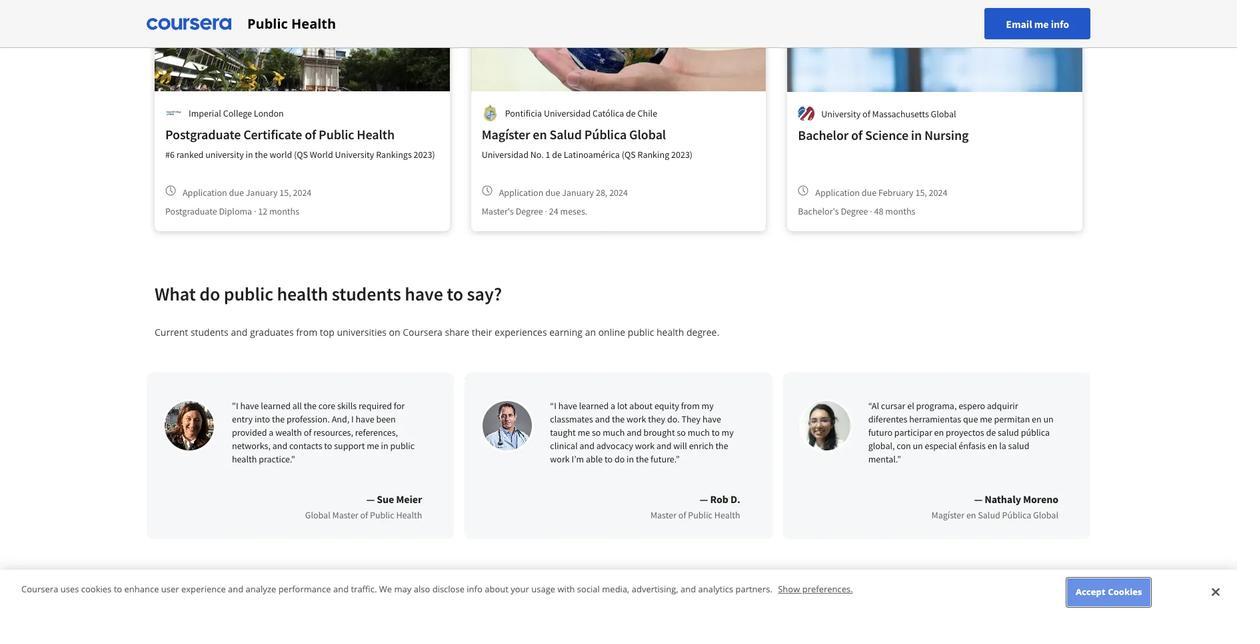 Task type: describe. For each thing, give the bounding box(es) containing it.
current
[[155, 326, 188, 339]]

2024 for pública
[[610, 186, 628, 198]]

months for bachelor's degree · 48 months
[[886, 205, 916, 217]]

28,
[[596, 186, 608, 198]]

rob d. image
[[481, 399, 534, 453]]

imperial
[[189, 107, 221, 119]]

1 so from the left
[[592, 427, 601, 439]]

"i have learned a lot about equity from my classmates and the work they do. they have taught me so much and brought so much to my clinical and advocacy work and will enrich the work i'm able to do in the future."
[[550, 400, 734, 465]]

the inside postgraduate certificate of public health #6 ranked university in the world (qs world university rankings 2023)
[[255, 149, 268, 161]]

learned for — rob d.
[[579, 400, 609, 412]]

degree for bachelor's
[[841, 205, 869, 217]]

an
[[585, 326, 596, 339]]

adquirir
[[987, 400, 1019, 412]]

— nathaly moreno magíster en salud pública global
[[932, 493, 1059, 521]]

rob
[[710, 493, 729, 506]]

master of public health link
[[651, 507, 741, 523]]

coursera image
[[147, 13, 231, 34]]

3 due from the left
[[862, 186, 877, 198]]

they
[[682, 413, 701, 425]]

clinical
[[550, 440, 578, 452]]

0 vertical spatial un
[[1044, 413, 1054, 425]]

el
[[908, 400, 915, 412]]

about inside privacy alert dialog
[[485, 584, 509, 596]]

the left future."
[[636, 453, 649, 465]]

uses
[[61, 584, 79, 596]]

me inside "button"
[[1035, 17, 1049, 30]]

have up current students and graduates from top universities on coursera share their experiences earning an online public health degree.
[[405, 282, 443, 306]]

what do public health students have to say?
[[155, 282, 502, 306]]

mental."
[[869, 453, 901, 465]]

meier
[[396, 493, 422, 506]]

nathaly
[[985, 493, 1021, 506]]

48
[[875, 205, 884, 217]]

university
[[205, 149, 244, 161]]

analytics
[[699, 584, 734, 596]]

2023) inside postgraduate certificate of public health #6 ranked university in the world (qs world university rankings 2023)
[[414, 149, 435, 161]]

3 · from the left
[[870, 205, 873, 217]]

do.
[[667, 413, 680, 425]]

0 vertical spatial work
[[627, 413, 646, 425]]

me inside "i have learned all the core skills required for entry into the profession. and, i have been provided a wealth of resources, references, networks, and contacts to support me in public health practice."
[[367, 440, 379, 452]]

0 vertical spatial salud
[[998, 427, 1019, 439]]

university of massachusetts global
[[822, 108, 957, 120]]

1 vertical spatial students
[[191, 326, 229, 339]]

current students and graduates from top universities on coursera share their experiences earning an online public health degree.
[[155, 326, 720, 339]]

latinoamérica
[[564, 149, 620, 161]]

january for certificate
[[246, 186, 278, 198]]

have right the "i
[[240, 400, 259, 412]]

for
[[394, 400, 405, 412]]

a inside "i have learned all the core skills required for entry into the profession. and, i have been provided a wealth of resources, references, networks, and contacts to support me in public health practice."
[[269, 427, 274, 439]]

share
[[445, 326, 470, 339]]

pontificia
[[505, 107, 542, 119]]

partners.
[[736, 584, 773, 596]]

college
[[223, 107, 252, 119]]

health inside — rob d. master of public health
[[715, 509, 741, 521]]

about inside "i have learned a lot about equity from my classmates and the work they do. they have taught me so much and brought so much to my clinical and advocacy work and will enrich the work i'm able to do in the future."
[[630, 400, 653, 412]]

online
[[599, 326, 626, 339]]

(qs inside postgraduate certificate of public health #6 ranked university in the world (qs world university rankings 2023)
[[294, 149, 308, 161]]

the right into
[[272, 413, 285, 425]]

— for — rob d.
[[700, 493, 708, 506]]

chile
[[638, 107, 658, 119]]

resources,
[[313, 427, 353, 439]]

top
[[320, 326, 335, 339]]

15, for february
[[916, 186, 927, 198]]

and inside "i have learned all the core skills required for entry into the profession. and, i have been provided a wealth of resources, references, networks, and contacts to support me in public health practice."
[[273, 440, 288, 452]]

will
[[674, 440, 687, 452]]

world
[[310, 149, 333, 161]]

advertising,
[[632, 584, 679, 596]]

1 horizontal spatial health
[[277, 282, 328, 306]]

performance
[[278, 584, 331, 596]]

meses.
[[561, 205, 588, 217]]

pública
[[1021, 427, 1050, 439]]

analyze
[[246, 584, 276, 596]]

12
[[258, 205, 268, 217]]

enhance
[[124, 584, 159, 596]]

preferences.
[[803, 584, 853, 596]]

en inside — nathaly moreno magíster en salud pública global
[[967, 509, 977, 521]]

participar
[[895, 427, 933, 439]]

universidad inside magíster en salud pública global universidad no. 1 de latinoamérica (qs ranking 2023)
[[482, 149, 529, 161]]

also
[[414, 584, 430, 596]]

universities
[[337, 326, 387, 339]]

they
[[648, 413, 666, 425]]

d.
[[731, 493, 741, 506]]

cookies
[[81, 584, 112, 596]]

pontificia universidad católica de chile
[[505, 107, 658, 119]]

bachelor's
[[798, 205, 839, 217]]

cursar
[[881, 400, 906, 412]]

show
[[778, 584, 800, 596]]

católica
[[593, 107, 624, 119]]

of inside postgraduate certificate of public health #6 ranked university in the world (qs world university rankings 2023)
[[305, 126, 316, 143]]

0 vertical spatial coursera
[[403, 326, 443, 339]]

media,
[[602, 584, 630, 596]]

health inside postgraduate certificate of public health #6 ranked university in the world (qs world university rankings 2023)
[[357, 126, 395, 143]]

me inside "al cursar el programa, espero adquirir diferentes herramientas que me permitan en un futuro participar en proyectos de salud pública global, con un especial énfasis en la salud mental."
[[980, 413, 993, 425]]

imperial college london
[[189, 107, 284, 119]]

public inside "i have learned all the core skills required for entry into the profession. and, i have been provided a wealth of resources, references, networks, and contacts to support me in public health practice."
[[390, 440, 415, 452]]

herramientas
[[910, 413, 962, 425]]

i
[[351, 413, 354, 425]]

traffic.
[[351, 584, 377, 596]]

from inside "i have learned a lot about equity from my classmates and the work they do. they have taught me so much and brought so much to my clinical and advocacy work and will enrich the work i'm able to do in the future."
[[681, 400, 700, 412]]

graduates
[[250, 326, 294, 339]]

magíster inside magíster en salud pública global universidad no. 1 de latinoamérica (qs ranking 2023)
[[482, 126, 530, 143]]

con
[[897, 440, 911, 452]]

months for postgraduate diploma · 12 months
[[269, 205, 299, 217]]

especial
[[925, 440, 957, 452]]

"i have learned all the core skills required for entry into the profession. and, i have been provided a wealth of resources, references, networks, and contacts to support me in public health practice."
[[232, 400, 415, 465]]

have right i
[[356, 413, 374, 425]]

· for certificate
[[254, 205, 256, 217]]

skills
[[337, 400, 357, 412]]

accept cookies button
[[1068, 579, 1151, 607]]

due for en
[[546, 186, 560, 198]]

global inside — sue meier global master of public health
[[305, 509, 331, 521]]

public health
[[247, 14, 336, 32]]

degree.
[[687, 326, 720, 339]]

to right able at the bottom
[[605, 453, 613, 465]]

de inside "al cursar el programa, espero adquirir diferentes herramientas que me permitan en un futuro participar en proyectos de salud pública global, con un especial énfasis en la salud mental."
[[987, 427, 996, 439]]

february
[[879, 186, 914, 198]]

info inside privacy alert dialog
[[467, 584, 483, 596]]

2 so from the left
[[677, 427, 686, 439]]

3 2024 from the left
[[929, 186, 948, 198]]

certificate
[[243, 126, 302, 143]]

postgraduate for diploma
[[165, 205, 217, 217]]

science
[[866, 127, 909, 143]]

2 horizontal spatial public
[[628, 326, 654, 339]]

me inside "i have learned a lot about equity from my classmates and the work they do. they have taught me so much and brought so much to my clinical and advocacy work and will enrich the work i'm able to do in the future."
[[578, 427, 590, 439]]

the right all
[[304, 400, 317, 412]]

application for magíster
[[499, 186, 544, 198]]

15, for january
[[280, 186, 291, 198]]

info inside email me info "button"
[[1051, 17, 1070, 30]]

espero
[[959, 400, 986, 412]]



Task type: locate. For each thing, give the bounding box(es) containing it.
january for en
[[562, 186, 594, 198]]

de left chile
[[626, 107, 636, 119]]

in right the university
[[246, 149, 253, 161]]

(qs right world
[[294, 149, 308, 161]]

pontificia universidad católica de chile logo image
[[482, 105, 499, 121]]

learned
[[261, 400, 291, 412], [579, 400, 609, 412]]

salud down pontificia universidad católica de chile
[[550, 126, 582, 143]]

work down brought
[[635, 440, 655, 452]]

— left rob
[[700, 493, 708, 506]]

1 horizontal spatial public
[[390, 440, 415, 452]]

health left degree.
[[657, 326, 684, 339]]

— up magíster en salud pública global link
[[974, 493, 983, 506]]

health
[[277, 282, 328, 306], [657, 326, 684, 339], [232, 453, 257, 465]]

(qs
[[294, 149, 308, 161], [622, 149, 636, 161]]

magíster en salud pública global universidad no. 1 de latinoamérica (qs ranking 2023)
[[482, 126, 693, 161]]

1 horizontal spatial about
[[630, 400, 653, 412]]

me right email
[[1035, 17, 1049, 30]]

january up meses.
[[562, 186, 594, 198]]

un right con
[[913, 440, 923, 452]]

1 horizontal spatial ·
[[545, 205, 548, 217]]

2 horizontal spatial de
[[987, 427, 996, 439]]

1 vertical spatial health
[[657, 326, 684, 339]]

2023) right rankings at the left
[[414, 149, 435, 161]]

1 horizontal spatial salud
[[978, 509, 1001, 521]]

due up diploma
[[229, 186, 244, 198]]

public down "references,"
[[390, 440, 415, 452]]

0 vertical spatial salud
[[550, 126, 582, 143]]

1 vertical spatial postgraduate
[[165, 205, 217, 217]]

public inside — rob d. master of public health
[[688, 509, 713, 521]]

(qs inside magíster en salud pública global universidad no. 1 de latinoamérica (qs ranking 2023)
[[622, 149, 636, 161]]

"al cursar el programa, espero adquirir diferentes herramientas que me permitan en un futuro participar en proyectos de salud pública global, con un especial énfasis en la salud mental."
[[869, 400, 1054, 465]]

pública
[[585, 126, 627, 143], [1003, 509, 1032, 521]]

de right 1
[[552, 149, 562, 161]]

2 learned from the left
[[579, 400, 609, 412]]

health down 'networks,'
[[232, 453, 257, 465]]

months down february
[[886, 205, 916, 217]]

degree left 48
[[841, 205, 869, 217]]

1 degree from the left
[[516, 205, 543, 217]]

email me info
[[1006, 17, 1070, 30]]

pública down nathaly
[[1003, 509, 1032, 521]]

· left the '12' at left top
[[254, 205, 256, 217]]

to right cookies
[[114, 584, 122, 596]]

due up 48
[[862, 186, 877, 198]]

their
[[472, 326, 492, 339]]

0 horizontal spatial so
[[592, 427, 601, 439]]

profession.
[[287, 413, 330, 425]]

1 horizontal spatial coursera
[[403, 326, 443, 339]]

— left sue
[[366, 493, 375, 506]]

sue
[[377, 493, 394, 506]]

application for postgraduate
[[183, 186, 227, 198]]

a down into
[[269, 427, 274, 439]]

required
[[359, 400, 392, 412]]

all
[[293, 400, 302, 412]]

learned inside "i have learned a lot about equity from my classmates and the work they do. they have taught me so much and brought so much to my clinical and advocacy work and will enrich the work i'm able to do in the future."
[[579, 400, 609, 412]]

1 horizontal spatial from
[[681, 400, 700, 412]]

salud right la
[[1009, 440, 1030, 452]]

— for — sue meier
[[366, 493, 375, 506]]

university of massachusetts global logo image
[[798, 105, 815, 122]]

salud down "permitan"
[[998, 427, 1019, 439]]

1 horizontal spatial a
[[611, 400, 616, 412]]

0 horizontal spatial universidad
[[482, 149, 529, 161]]

0 horizontal spatial salud
[[550, 126, 582, 143]]

· for en
[[545, 205, 548, 217]]

email
[[1006, 17, 1033, 30]]

2 horizontal spatial health
[[657, 326, 684, 339]]

2024 for public
[[293, 186, 312, 198]]

1 horizontal spatial january
[[562, 186, 594, 198]]

of inside "i have learned all the core skills required for entry into the profession. and, i have been provided a wealth of resources, references, networks, and contacts to support me in public health practice."
[[304, 427, 312, 439]]

postgraduate left diploma
[[165, 205, 217, 217]]

0 horizontal spatial from
[[296, 326, 318, 339]]

of inside — rob d. master of public health
[[679, 509, 687, 521]]

0 horizontal spatial 2023)
[[414, 149, 435, 161]]

0 horizontal spatial ·
[[254, 205, 256, 217]]

master inside — sue meier global master of public health
[[332, 509, 359, 521]]

in inside "i have learned all the core skills required for entry into the profession. and, i have been provided a wealth of resources, references, networks, and contacts to support me in public health practice."
[[381, 440, 389, 452]]

so up will
[[677, 427, 686, 439]]

1 january from the left
[[246, 186, 278, 198]]

postgraduate diploma · 12 months
[[165, 205, 299, 217]]

1 · from the left
[[254, 205, 256, 217]]

the right "enrich"
[[716, 440, 729, 452]]

1 vertical spatial do
[[615, 453, 625, 465]]

public up graduates
[[224, 282, 273, 306]]

do inside "i have learned a lot about equity from my classmates and the work they do. they have taught me so much and brought so much to my clinical and advocacy work and will enrich the work i'm able to do in the future."
[[615, 453, 625, 465]]

university inside postgraduate certificate of public health #6 ranked university in the world (qs world university rankings 2023)
[[335, 149, 374, 161]]

to inside "i have learned all the core skills required for entry into the profession. and, i have been provided a wealth of resources, references, networks, and contacts to support me in public health practice."
[[324, 440, 332, 452]]

0 horizontal spatial university
[[335, 149, 374, 161]]

1 horizontal spatial application
[[499, 186, 544, 198]]

"al
[[869, 400, 880, 412]]

1 horizontal spatial learned
[[579, 400, 609, 412]]

january up the '12' at left top
[[246, 186, 278, 198]]

in inside "i have learned a lot about equity from my classmates and the work they do. they have taught me so much and brought so much to my clinical and advocacy work and will enrich the work i'm able to do in the future."
[[627, 453, 634, 465]]

info
[[1051, 17, 1070, 30], [467, 584, 483, 596]]

1 — from the left
[[366, 493, 375, 506]]

1 horizontal spatial master
[[651, 509, 677, 521]]

1 horizontal spatial do
[[615, 453, 625, 465]]

2024
[[293, 186, 312, 198], [610, 186, 628, 198], [929, 186, 948, 198]]

due for certificate
[[229, 186, 244, 198]]

·
[[254, 205, 256, 217], [545, 205, 548, 217], [870, 205, 873, 217]]

1 vertical spatial universidad
[[482, 149, 529, 161]]

health inside — sue meier global master of public health
[[396, 509, 422, 521]]

0 vertical spatial magíster
[[482, 126, 530, 143]]

the down "lot"
[[612, 413, 625, 425]]

0 vertical spatial pública
[[585, 126, 627, 143]]

work down clinical
[[550, 453, 570, 465]]

1 horizontal spatial degree
[[841, 205, 869, 217]]

un up pública
[[1044, 413, 1054, 425]]

public inside postgraduate certificate of public health #6 ranked university in the world (qs world university rankings 2023)
[[319, 126, 354, 143]]

0 vertical spatial health
[[277, 282, 328, 306]]

2 postgraduate from the top
[[165, 205, 217, 217]]

en inside magíster en salud pública global universidad no. 1 de latinoamérica (qs ranking 2023)
[[533, 126, 547, 143]]

1 2024 from the left
[[293, 186, 312, 198]]

and
[[231, 326, 248, 339], [595, 413, 610, 425], [627, 427, 642, 439], [273, 440, 288, 452], [580, 440, 595, 452], [657, 440, 672, 452], [228, 584, 244, 596], [333, 584, 349, 596], [681, 584, 696, 596]]

health
[[291, 14, 336, 32], [357, 126, 395, 143], [396, 509, 422, 521], [715, 509, 741, 521]]

global master of public health link
[[305, 507, 422, 523]]

to left say? at the left top
[[447, 282, 463, 306]]

1 vertical spatial salud
[[1009, 440, 1030, 452]]

enrich
[[689, 440, 714, 452]]

1 vertical spatial salud
[[978, 509, 1001, 521]]

1 horizontal spatial —
[[700, 493, 708, 506]]

— rob d. master of public health
[[651, 493, 741, 521]]

0 vertical spatial universidad
[[544, 107, 591, 119]]

1 due from the left
[[229, 186, 244, 198]]

2 horizontal spatial 2024
[[929, 186, 948, 198]]

1 horizontal spatial 2023)
[[671, 149, 693, 161]]

de inside magíster en salud pública global universidad no. 1 de latinoamérica (qs ranking 2023)
[[552, 149, 562, 161]]

1 application from the left
[[183, 186, 227, 198]]

screenshot 2023-09-26 at 11.18.20 am image
[[163, 399, 216, 453]]

learned up classmates
[[579, 400, 609, 412]]

do down the advocacy
[[615, 453, 625, 465]]

universidad left no.
[[482, 149, 529, 161]]

0 vertical spatial de
[[626, 107, 636, 119]]

1 horizontal spatial students
[[332, 282, 401, 306]]

1 vertical spatial info
[[467, 584, 483, 596]]

postgraduate for certificate
[[165, 126, 241, 143]]

0 horizontal spatial application
[[183, 186, 227, 198]]

salud inside magíster en salud pública global universidad no. 1 de latinoamérica (qs ranking 2023)
[[550, 126, 582, 143]]

postgraduate inside postgraduate certificate of public health #6 ranked university in the world (qs world university rankings 2023)
[[165, 126, 241, 143]]

15, down world
[[280, 186, 291, 198]]

taught
[[550, 427, 576, 439]]

due up 24
[[546, 186, 560, 198]]

learned for — sue meier
[[261, 400, 291, 412]]

months right the '12' at left top
[[269, 205, 299, 217]]

1 horizontal spatial (qs
[[622, 149, 636, 161]]

postgraduate certificate of public health #6 ranked university in the world (qs world university rankings 2023)
[[165, 126, 435, 161]]

1 vertical spatial my
[[722, 427, 734, 439]]

2 (qs from the left
[[622, 149, 636, 161]]

1 horizontal spatial my
[[722, 427, 734, 439]]

0 horizontal spatial about
[[485, 584, 509, 596]]

advocacy
[[597, 440, 633, 452]]

0 horizontal spatial master
[[332, 509, 359, 521]]

0 horizontal spatial info
[[467, 584, 483, 596]]

application
[[183, 186, 227, 198], [499, 186, 544, 198], [816, 186, 860, 198]]

1 horizontal spatial university
[[822, 108, 861, 120]]

2 — from the left
[[700, 493, 708, 506]]

1 vertical spatial un
[[913, 440, 923, 452]]

0 horizontal spatial pública
[[585, 126, 627, 143]]

from up they
[[681, 400, 700, 412]]

cookies
[[1108, 586, 1143, 598]]

1 horizontal spatial 2024
[[610, 186, 628, 198]]

2024 down 'world'
[[293, 186, 312, 198]]

application up master's degree · 24 meses.
[[499, 186, 544, 198]]

1 vertical spatial university
[[335, 149, 374, 161]]

salud down nathaly
[[978, 509, 1001, 521]]

1 vertical spatial coursera
[[21, 584, 58, 596]]

"i
[[550, 400, 557, 412]]

2 2023) from the left
[[671, 149, 693, 161]]

1 horizontal spatial pública
[[1003, 509, 1032, 521]]

me down "references,"
[[367, 440, 379, 452]]

your
[[511, 584, 529, 596]]

1 (qs from the left
[[294, 149, 308, 161]]

2 horizontal spatial —
[[974, 493, 983, 506]]

0 horizontal spatial degree
[[516, 205, 543, 217]]

2024 right the 28, at the left top of page
[[610, 186, 628, 198]]

user
[[161, 584, 179, 596]]

0 vertical spatial a
[[611, 400, 616, 412]]

1 horizontal spatial due
[[546, 186, 560, 198]]

15,
[[280, 186, 291, 198], [916, 186, 927, 198]]

much up "enrich"
[[688, 427, 710, 439]]

master inside — rob d. master of public health
[[651, 509, 677, 521]]

say?
[[467, 282, 502, 306]]

public
[[224, 282, 273, 306], [628, 326, 654, 339], [390, 440, 415, 452]]

the
[[255, 149, 268, 161], [304, 400, 317, 412], [272, 413, 285, 425], [612, 413, 625, 425], [716, 440, 729, 452], [636, 453, 649, 465]]

1 vertical spatial public
[[628, 326, 654, 339]]

· left 48
[[870, 205, 873, 217]]

imperial college london logo image
[[165, 105, 182, 121]]

0 horizontal spatial do
[[200, 282, 220, 306]]

2 · from the left
[[545, 205, 548, 217]]

2023) right ranking
[[671, 149, 693, 161]]

work down "lot"
[[627, 413, 646, 425]]

degree for master's
[[516, 205, 543, 217]]

we
[[379, 584, 392, 596]]

health inside "i have learned all the core skills required for entry into the profession. and, i have been provided a wealth of resources, references, networks, and contacts to support me in public health practice."
[[232, 453, 257, 465]]

0 horizontal spatial un
[[913, 440, 923, 452]]

coursera
[[403, 326, 443, 339], [21, 584, 58, 596]]

0 horizontal spatial students
[[191, 326, 229, 339]]

have up classmates
[[559, 400, 577, 412]]

in down massachusetts
[[911, 127, 922, 143]]

students up universities
[[332, 282, 401, 306]]

degree left 24
[[516, 205, 543, 217]]

0 horizontal spatial —
[[366, 493, 375, 506]]

application due january 15, 2024
[[183, 186, 312, 198]]

info right email
[[1051, 17, 1070, 30]]

proyectos
[[946, 427, 985, 439]]

2 15, from the left
[[916, 186, 927, 198]]

0 vertical spatial from
[[296, 326, 318, 339]]

equity
[[655, 400, 679, 412]]

disclose
[[433, 584, 465, 596]]

learned inside "i have learned all the core skills required for entry into the profession. and, i have been provided a wealth of resources, references, networks, and contacts to support me in public health practice."
[[261, 400, 291, 412]]

entry
[[232, 413, 253, 425]]

énfasis
[[959, 440, 986, 452]]

accept
[[1076, 586, 1106, 598]]

0 horizontal spatial much
[[603, 427, 625, 439]]

1 vertical spatial about
[[485, 584, 509, 596]]

2 due from the left
[[546, 186, 560, 198]]

university up bachelor
[[822, 108, 861, 120]]

0 horizontal spatial coursera
[[21, 584, 58, 596]]

3 application from the left
[[816, 186, 860, 198]]

2 horizontal spatial due
[[862, 186, 877, 198]]

0 horizontal spatial 15,
[[280, 186, 291, 198]]

global inside magíster en salud pública global universidad no. 1 de latinoamérica (qs ranking 2023)
[[630, 126, 666, 143]]

a inside "i have learned a lot about equity from my classmates and the work they do. they have taught me so much and brought so much to my clinical and advocacy work and will enrich the work i'm able to do in the future."
[[611, 400, 616, 412]]

a left "lot"
[[611, 400, 616, 412]]

universidad up magíster en salud pública global universidad no. 1 de latinoamérica (qs ranking 2023)
[[544, 107, 591, 119]]

application up postgraduate diploma · 12 months
[[183, 186, 227, 198]]

3 — from the left
[[974, 493, 983, 506]]

in
[[911, 127, 922, 143], [246, 149, 253, 161], [381, 440, 389, 452], [627, 453, 634, 465]]

2 months from the left
[[886, 205, 916, 217]]

references,
[[355, 427, 398, 439]]

1 vertical spatial from
[[681, 400, 700, 412]]

me down classmates
[[578, 427, 590, 439]]

pública down católica
[[585, 126, 627, 143]]

2 vertical spatial de
[[987, 427, 996, 439]]

1 vertical spatial a
[[269, 427, 274, 439]]

1 postgraduate from the top
[[165, 126, 241, 143]]

0 vertical spatial students
[[332, 282, 401, 306]]

0 vertical spatial my
[[702, 400, 714, 412]]

— for — nathaly moreno
[[974, 493, 983, 506]]

about right "lot"
[[630, 400, 653, 412]]

1 15, from the left
[[280, 186, 291, 198]]

1 horizontal spatial universidad
[[544, 107, 591, 119]]

2 2024 from the left
[[610, 186, 628, 198]]

0 horizontal spatial due
[[229, 186, 244, 198]]

1 learned from the left
[[261, 400, 291, 412]]

from left top
[[296, 326, 318, 339]]

1 much from the left
[[603, 427, 625, 439]]

2024 right february
[[929, 186, 948, 198]]

pública inside magíster en salud pública global universidad no. 1 de latinoamérica (qs ranking 2023)
[[585, 126, 627, 143]]

to inside privacy alert dialog
[[114, 584, 122, 596]]

1 horizontal spatial info
[[1051, 17, 1070, 30]]

so up the advocacy
[[592, 427, 601, 439]]

public inside — sue meier global master of public health
[[370, 509, 395, 521]]

pública inside — nathaly moreno magíster en salud pública global
[[1003, 509, 1032, 521]]

about left your at left
[[485, 584, 509, 596]]

usage
[[532, 584, 556, 596]]

provided
[[232, 427, 267, 439]]

diploma
[[219, 205, 252, 217]]

bachelor of science in nursing
[[798, 127, 969, 143]]

to up "enrich"
[[712, 427, 720, 439]]

1 master from the left
[[332, 509, 359, 521]]

of
[[863, 108, 871, 120], [305, 126, 316, 143], [852, 127, 863, 143], [304, 427, 312, 439], [360, 509, 368, 521], [679, 509, 687, 521]]

work
[[627, 413, 646, 425], [635, 440, 655, 452], [550, 453, 570, 465]]

0 horizontal spatial de
[[552, 149, 562, 161]]

0 vertical spatial about
[[630, 400, 653, 412]]

world
[[270, 149, 292, 161]]

salud inside — nathaly moreno magíster en salud pública global
[[978, 509, 1001, 521]]

brought
[[644, 427, 675, 439]]

learned up into
[[261, 400, 291, 412]]

1 horizontal spatial much
[[688, 427, 710, 439]]

the left world
[[255, 149, 268, 161]]

15, right february
[[916, 186, 927, 198]]

global inside — nathaly moreno magíster en salud pública global
[[1034, 509, 1059, 521]]

— inside — rob d. master of public health
[[700, 493, 708, 506]]

with
[[558, 584, 575, 596]]

2 degree from the left
[[841, 205, 869, 217]]

in inside postgraduate certificate of public health #6 ranked university in the world (qs world university rankings 2023)
[[246, 149, 253, 161]]

much up the advocacy
[[603, 427, 625, 439]]

coursera right on
[[403, 326, 443, 339]]

la
[[1000, 440, 1007, 452]]

to down 'resources,' in the left bottom of the page
[[324, 440, 332, 452]]

global,
[[869, 440, 895, 452]]

health up top
[[277, 282, 328, 306]]

nathaly moreno image
[[799, 399, 853, 453]]

1 vertical spatial work
[[635, 440, 655, 452]]

0 horizontal spatial magíster
[[482, 126, 530, 143]]

university right 'world'
[[335, 149, 374, 161]]

1 vertical spatial magíster
[[932, 509, 965, 521]]

a
[[611, 400, 616, 412], [269, 427, 274, 439]]

into
[[255, 413, 270, 425]]

able
[[586, 453, 603, 465]]

2 vertical spatial public
[[390, 440, 415, 452]]

bachelor's degree · 48 months
[[798, 205, 916, 217]]

2 january from the left
[[562, 186, 594, 198]]

master's degree · 24 meses.
[[482, 205, 588, 217]]

email me info button
[[985, 8, 1091, 39]]

(qs left ranking
[[622, 149, 636, 161]]

magíster inside — nathaly moreno magíster en salud pública global
[[932, 509, 965, 521]]

do right "what"
[[200, 282, 220, 306]]

do
[[200, 282, 220, 306], [615, 453, 625, 465]]

public right online
[[628, 326, 654, 339]]

info right disclose
[[467, 584, 483, 596]]

0 vertical spatial info
[[1051, 17, 1070, 30]]

2 much from the left
[[688, 427, 710, 439]]

salud
[[998, 427, 1019, 439], [1009, 440, 1030, 452]]

coursera inside privacy alert dialog
[[21, 584, 58, 596]]

privacy alert dialog
[[0, 570, 1238, 617]]

ranked
[[177, 149, 204, 161]]

have right they
[[703, 413, 722, 425]]

· left 24
[[545, 205, 548, 217]]

experiences
[[495, 326, 547, 339]]

de down "permitan"
[[987, 427, 996, 439]]

0 horizontal spatial public
[[224, 282, 273, 306]]

me right que
[[980, 413, 993, 425]]

— inside — nathaly moreno magíster en salud pública global
[[974, 493, 983, 506]]

wealth
[[275, 427, 302, 439]]

of inside — sue meier global master of public health
[[360, 509, 368, 521]]

1 months from the left
[[269, 205, 299, 217]]

1 horizontal spatial magíster
[[932, 509, 965, 521]]

0 horizontal spatial months
[[269, 205, 299, 217]]

1 horizontal spatial un
[[1044, 413, 1054, 425]]

programa,
[[917, 400, 957, 412]]

students right current
[[191, 326, 229, 339]]

2 vertical spatial work
[[550, 453, 570, 465]]

in down "references,"
[[381, 440, 389, 452]]

0 horizontal spatial learned
[[261, 400, 291, 412]]

2 master from the left
[[651, 509, 677, 521]]

0 horizontal spatial (qs
[[294, 149, 308, 161]]

may
[[394, 584, 412, 596]]

in down the advocacy
[[627, 453, 634, 465]]

— inside — sue meier global master of public health
[[366, 493, 375, 506]]

2 vertical spatial health
[[232, 453, 257, 465]]

2 application from the left
[[499, 186, 544, 198]]

coursera left 'uses'
[[21, 584, 58, 596]]

#6
[[165, 149, 175, 161]]

postgraduate down imperial
[[165, 126, 241, 143]]

0 vertical spatial university
[[822, 108, 861, 120]]

2 horizontal spatial application
[[816, 186, 860, 198]]

en
[[533, 126, 547, 143], [1032, 413, 1042, 425], [935, 427, 944, 439], [988, 440, 998, 452], [967, 509, 977, 521]]

1 2023) from the left
[[414, 149, 435, 161]]

application up "bachelor's degree · 48 months" at the top right
[[816, 186, 860, 198]]

2023) inside magíster en salud pública global universidad no. 1 de latinoamérica (qs ranking 2023)
[[671, 149, 693, 161]]

i'm
[[572, 453, 584, 465]]



Task type: vqa. For each thing, say whether or not it's contained in the screenshot.


